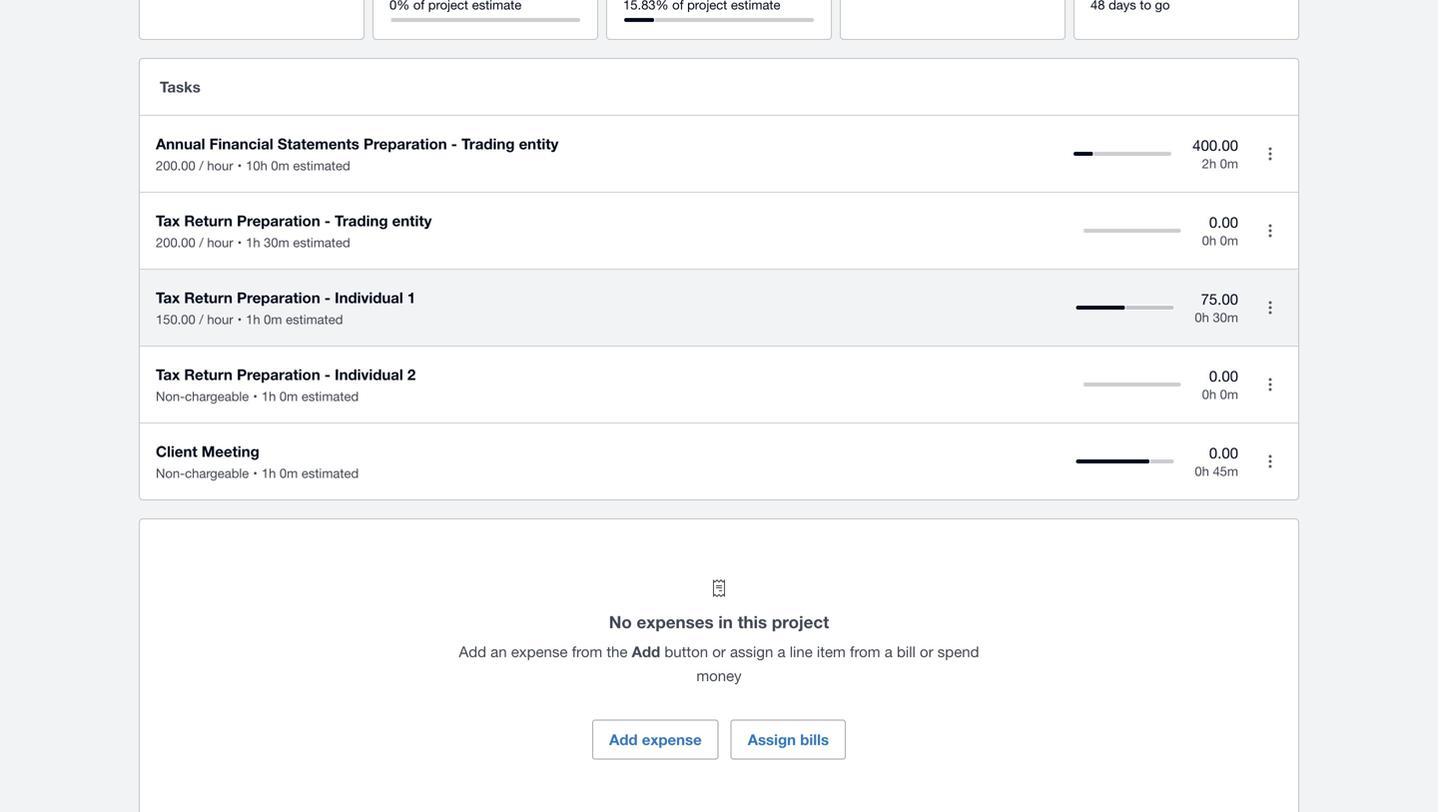 Task type: vqa. For each thing, say whether or not it's contained in the screenshot.


Task type: locate. For each thing, give the bounding box(es) containing it.
1 vertical spatial individual
[[335, 366, 403, 384]]

1 vertical spatial chargeable
[[185, 466, 249, 481]]

/ for tax return preparation - trading entity
[[199, 235, 204, 250]]

1 vertical spatial 0.00
[[1210, 367, 1239, 385]]

0.00 0h 0m for 2
[[1202, 367, 1239, 402]]

bills
[[800, 731, 829, 749]]

- inside the tax return preparation - individual 1 150.00 / hour • 1h 0m estimated
[[325, 289, 331, 307]]

0m up tax return preparation - individual 2 non-chargeable • 1h 0m estimated
[[264, 312, 282, 327]]

1 vertical spatial return
[[184, 289, 233, 307]]

non-
[[156, 389, 185, 404], [156, 466, 185, 481]]

add
[[459, 643, 487, 660], [632, 643, 661, 661], [609, 731, 638, 749]]

hour inside the tax return preparation - individual 1 150.00 / hour • 1h 0m estimated
[[207, 312, 233, 327]]

0m inside client meeting non-chargeable • 1h 0m estimated
[[280, 466, 298, 481]]

• left 10h
[[237, 158, 242, 173]]

hour down financial
[[207, 158, 233, 173]]

1 horizontal spatial expense
[[642, 731, 702, 749]]

individual inside the tax return preparation - individual 1 150.00 / hour • 1h 0m estimated
[[335, 289, 403, 307]]

/
[[199, 158, 204, 173], [199, 235, 204, 250], [199, 312, 204, 327]]

2 individual from the top
[[335, 366, 403, 384]]

1 vertical spatial trading
[[335, 212, 388, 230]]

add down the
[[609, 731, 638, 749]]

trading
[[462, 135, 515, 153], [335, 212, 388, 230]]

• up "meeting"
[[253, 389, 258, 404]]

add right the
[[632, 643, 661, 661]]

tax inside tax return preparation - trading entity 200.00 / hour • 1h 30m estimated
[[156, 212, 180, 230]]

this
[[738, 612, 767, 632]]

400.00
[[1193, 137, 1239, 154]]

tasks
[[160, 78, 201, 96]]

non- down client
[[156, 466, 185, 481]]

estimated up client meeting non-chargeable • 1h 0m estimated
[[302, 389, 359, 404]]

1 vertical spatial non-
[[156, 466, 185, 481]]

1 horizontal spatial trading
[[462, 135, 515, 153]]

0m inside annual financial statements preparation - trading entity 200.00 / hour • 10h 0m estimated
[[271, 158, 289, 173]]

0 vertical spatial chargeable
[[185, 389, 249, 404]]

0h up "0.00 0h 45m"
[[1202, 386, 1217, 402]]

1 vertical spatial expense
[[642, 731, 702, 749]]

2 more options image from the top
[[1251, 288, 1291, 328]]

a
[[778, 643, 786, 660], [885, 643, 893, 660]]

0 vertical spatial 30m
[[264, 235, 289, 250]]

or right bill
[[920, 643, 934, 660]]

estimated inside the tax return preparation - individual 1 150.00 / hour • 1h 0m estimated
[[286, 312, 343, 327]]

individual inside tax return preparation - individual 2 non-chargeable • 1h 0m estimated
[[335, 366, 403, 384]]

return down 150.00
[[184, 366, 233, 384]]

more options image for tax return preparation - individual 1
[[1251, 288, 1291, 328]]

0.00 for 1h
[[1210, 444, 1239, 462]]

2 return from the top
[[184, 289, 233, 307]]

1 vertical spatial 200.00
[[156, 235, 196, 250]]

preparation inside the tax return preparation - individual 1 150.00 / hour • 1h 0m estimated
[[237, 289, 320, 307]]

1 horizontal spatial a
[[885, 643, 893, 660]]

estimated inside tax return preparation - trading entity 200.00 / hour • 1h 30m estimated
[[293, 235, 350, 250]]

0 horizontal spatial or
[[713, 643, 726, 660]]

0h down 75.00
[[1195, 310, 1210, 325]]

30m down 75.00
[[1213, 310, 1239, 325]]

0 vertical spatial entity
[[519, 135, 559, 153]]

add inside button
[[609, 731, 638, 749]]

3 tax from the top
[[156, 366, 180, 384]]

chargeable down "meeting"
[[185, 466, 249, 481]]

1 vertical spatial entity
[[392, 212, 432, 230]]

1 0.00 from the top
[[1210, 213, 1239, 231]]

0 vertical spatial non-
[[156, 389, 185, 404]]

1h down tax return preparation - individual 2 non-chargeable • 1h 0m estimated
[[262, 466, 276, 481]]

0.00 0h 0m
[[1202, 213, 1239, 248], [1202, 367, 1239, 402]]

2 a from the left
[[885, 643, 893, 660]]

0 vertical spatial tax
[[156, 212, 180, 230]]

return down annual
[[184, 212, 233, 230]]

• inside annual financial statements preparation - trading entity 200.00 / hour • 10h 0m estimated
[[237, 158, 242, 173]]

1 more options image from the top
[[1251, 134, 1291, 174]]

1 / from the top
[[199, 158, 204, 173]]

30m up the tax return preparation - individual 1 150.00 / hour • 1h 0m estimated
[[264, 235, 289, 250]]

0m left more options icon
[[1221, 233, 1239, 248]]

0 vertical spatial trading
[[462, 135, 515, 153]]

2 vertical spatial tax
[[156, 366, 180, 384]]

0.00 up 45m
[[1210, 444, 1239, 462]]

0m right 2h
[[1221, 156, 1239, 171]]

expense inside button
[[642, 731, 702, 749]]

2 200.00 from the top
[[156, 235, 196, 250]]

/ for tax return preparation - individual 1
[[199, 312, 204, 327]]

0h inside "0.00 0h 45m"
[[1195, 463, 1210, 479]]

estimated
[[293, 158, 350, 173], [293, 235, 350, 250], [286, 312, 343, 327], [302, 389, 359, 404], [302, 466, 359, 481]]

0 vertical spatial individual
[[335, 289, 403, 307]]

0.00 down 75.00 0h 30m
[[1210, 367, 1239, 385]]

entity
[[519, 135, 559, 153], [392, 212, 432, 230]]

0.00 0h 0m down 75.00 0h 30m
[[1202, 367, 1239, 402]]

0 vertical spatial 0.00 0h 0m
[[1202, 213, 1239, 248]]

0.00 for 2
[[1210, 367, 1239, 385]]

1 from from the left
[[572, 643, 603, 660]]

more options image
[[1251, 134, 1291, 174], [1251, 288, 1291, 328], [1251, 365, 1291, 405], [1251, 442, 1291, 482]]

expense down money
[[642, 731, 702, 749]]

1 return from the top
[[184, 212, 233, 230]]

add expense
[[609, 731, 702, 749]]

0 vertical spatial return
[[184, 212, 233, 230]]

0 vertical spatial 200.00
[[156, 158, 196, 173]]

return for tax return preparation - trading entity
[[184, 212, 233, 230]]

2 or from the left
[[920, 643, 934, 660]]

preparation right the statements
[[364, 135, 447, 153]]

0h left 45m
[[1195, 463, 1210, 479]]

1 horizontal spatial from
[[850, 643, 881, 660]]

return inside tax return preparation - individual 2 non-chargeable • 1h 0m estimated
[[184, 366, 233, 384]]

more options image for tax return preparation - individual 2
[[1251, 365, 1291, 405]]

200.00
[[156, 158, 196, 173], [156, 235, 196, 250]]

estimated down tax return preparation - individual 2 non-chargeable • 1h 0m estimated
[[302, 466, 359, 481]]

0m up client meeting non-chargeable • 1h 0m estimated
[[280, 389, 298, 404]]

2
[[408, 366, 416, 384]]

1 vertical spatial 0.00 0h 0m
[[1202, 367, 1239, 402]]

expense
[[511, 643, 568, 660], [642, 731, 702, 749]]

hour
[[207, 158, 233, 173], [207, 235, 233, 250], [207, 312, 233, 327]]

0h inside 75.00 0h 30m
[[1195, 310, 1210, 325]]

1 horizontal spatial or
[[920, 643, 934, 660]]

hour inside tax return preparation - trading entity 200.00 / hour • 1h 30m estimated
[[207, 235, 233, 250]]

non- inside client meeting non-chargeable • 1h 0m estimated
[[156, 466, 185, 481]]

0 horizontal spatial entity
[[392, 212, 432, 230]]

3 more options image from the top
[[1251, 365, 1291, 405]]

tax inside tax return preparation - individual 2 non-chargeable • 1h 0m estimated
[[156, 366, 180, 384]]

/ inside the tax return preparation - individual 1 150.00 / hour • 1h 0m estimated
[[199, 312, 204, 327]]

1 a from the left
[[778, 643, 786, 660]]

0h for 1h
[[1195, 463, 1210, 479]]

3 return from the top
[[184, 366, 233, 384]]

preparation down 10h
[[237, 212, 320, 230]]

the
[[607, 643, 628, 660]]

2h
[[1202, 156, 1217, 171]]

2 vertical spatial /
[[199, 312, 204, 327]]

return inside the tax return preparation - individual 1 150.00 / hour • 1h 0m estimated
[[184, 289, 233, 307]]

2 0.00 0h 0m from the top
[[1202, 367, 1239, 402]]

1h inside client meeting non-chargeable • 1h 0m estimated
[[262, 466, 276, 481]]

individual left 1
[[335, 289, 403, 307]]

chargeable
[[185, 389, 249, 404], [185, 466, 249, 481]]

2 chargeable from the top
[[185, 466, 249, 481]]

2 / from the top
[[199, 235, 204, 250]]

2 vertical spatial return
[[184, 366, 233, 384]]

from right the item
[[850, 643, 881, 660]]

1h up the tax return preparation - individual 1 150.00 / hour • 1h 0m estimated
[[246, 235, 260, 250]]

1h
[[246, 235, 260, 250], [246, 312, 260, 327], [262, 389, 276, 404], [262, 466, 276, 481]]

1 200.00 from the top
[[156, 158, 196, 173]]

preparation for tax return preparation - individual 1
[[237, 289, 320, 307]]

estimated inside client meeting non-chargeable • 1h 0m estimated
[[302, 466, 359, 481]]

3 / from the top
[[199, 312, 204, 327]]

tax down 150.00
[[156, 366, 180, 384]]

from
[[572, 643, 603, 660], [850, 643, 881, 660]]

from left the
[[572, 643, 603, 660]]

- inside annual financial statements preparation - trading entity 200.00 / hour • 10h 0m estimated
[[451, 135, 457, 153]]

1 vertical spatial 30m
[[1213, 310, 1239, 325]]

/ inside tax return preparation - trading entity 200.00 / hour • 1h 30m estimated
[[199, 235, 204, 250]]

1 0.00 0h 0m from the top
[[1202, 213, 1239, 248]]

• down "meeting"
[[253, 466, 258, 481]]

preparation
[[364, 135, 447, 153], [237, 212, 320, 230], [237, 289, 320, 307], [237, 366, 320, 384]]

1 vertical spatial tax
[[156, 289, 180, 307]]

2 vertical spatial hour
[[207, 312, 233, 327]]

assign bills link
[[731, 720, 846, 760]]

or up money
[[713, 643, 726, 660]]

estimated down the statements
[[293, 158, 350, 173]]

expenses
[[637, 612, 714, 632]]

estimated up tax return preparation - individual 2 non-chargeable • 1h 0m estimated
[[286, 312, 343, 327]]

preparation down tax return preparation - trading entity 200.00 / hour • 1h 30m estimated
[[237, 289, 320, 307]]

1 vertical spatial /
[[199, 235, 204, 250]]

30m inside 75.00 0h 30m
[[1213, 310, 1239, 325]]

0 horizontal spatial from
[[572, 643, 603, 660]]

1 individual from the top
[[335, 289, 403, 307]]

hour right 150.00
[[207, 312, 233, 327]]

assign
[[730, 643, 774, 660]]

non- up client
[[156, 389, 185, 404]]

line
[[790, 643, 813, 660]]

-
[[451, 135, 457, 153], [325, 212, 331, 230], [325, 289, 331, 307], [325, 366, 331, 384]]

a left bill
[[885, 643, 893, 660]]

tax
[[156, 212, 180, 230], [156, 289, 180, 307], [156, 366, 180, 384]]

• inside the tax return preparation - individual 1 150.00 / hour • 1h 0m estimated
[[237, 312, 242, 327]]

0 horizontal spatial expense
[[511, 643, 568, 660]]

preparation inside tax return preparation - trading entity 200.00 / hour • 1h 30m estimated
[[237, 212, 320, 230]]

- inside tax return preparation - individual 2 non-chargeable • 1h 0m estimated
[[325, 366, 331, 384]]

0m right 10h
[[271, 158, 289, 173]]

chargeable inside client meeting non-chargeable • 1h 0m estimated
[[185, 466, 249, 481]]

0h up 75.00
[[1202, 233, 1217, 248]]

0 horizontal spatial a
[[778, 643, 786, 660]]

0.00 inside "0.00 0h 45m"
[[1210, 444, 1239, 462]]

annual
[[156, 135, 205, 153]]

0h for 2
[[1202, 386, 1217, 402]]

0.00 0h 0m for entity
[[1202, 213, 1239, 248]]

2 hour from the top
[[207, 235, 233, 250]]

0.00 0h 0m left more options icon
[[1202, 213, 1239, 248]]

entity inside annual financial statements preparation - trading entity 200.00 / hour • 10h 0m estimated
[[519, 135, 559, 153]]

0h
[[1202, 233, 1217, 248], [1195, 310, 1210, 325], [1202, 386, 1217, 402], [1195, 463, 1210, 479]]

financial
[[209, 135, 273, 153]]

estimated up the tax return preparation - individual 1 150.00 / hour • 1h 0m estimated
[[293, 235, 350, 250]]

200.00 up 150.00
[[156, 235, 196, 250]]

return
[[184, 212, 233, 230], [184, 289, 233, 307], [184, 366, 233, 384]]

2 0.00 from the top
[[1210, 367, 1239, 385]]

return up 150.00
[[184, 289, 233, 307]]

1h inside the tax return preparation - individual 1 150.00 / hour • 1h 0m estimated
[[246, 312, 260, 327]]

preparation down the tax return preparation - individual 1 150.00 / hour • 1h 0m estimated
[[237, 366, 320, 384]]

individual
[[335, 289, 403, 307], [335, 366, 403, 384]]

0 vertical spatial 0.00
[[1210, 213, 1239, 231]]

hour up the tax return preparation - individual 1 150.00 / hour • 1h 0m estimated
[[207, 235, 233, 250]]

0m down tax return preparation - individual 2 non-chargeable • 1h 0m estimated
[[280, 466, 298, 481]]

trading inside annual financial statements preparation - trading entity 200.00 / hour • 10h 0m estimated
[[462, 135, 515, 153]]

2 tax from the top
[[156, 289, 180, 307]]

30m
[[264, 235, 289, 250], [1213, 310, 1239, 325]]

4 more options image from the top
[[1251, 442, 1291, 482]]

add for expense
[[609, 731, 638, 749]]

2 vertical spatial 0.00
[[1210, 444, 1239, 462]]

add left an
[[459, 643, 487, 660]]

/ inside annual financial statements preparation - trading entity 200.00 / hour • 10h 0m estimated
[[199, 158, 204, 173]]

1 horizontal spatial 30m
[[1213, 310, 1239, 325]]

expense right an
[[511, 643, 568, 660]]

• up the tax return preparation - individual 1 150.00 / hour • 1h 0m estimated
[[237, 235, 242, 250]]

1h up client meeting non-chargeable • 1h 0m estimated
[[262, 389, 276, 404]]

client meeting non-chargeable • 1h 0m estimated
[[156, 443, 359, 481]]

return inside tax return preparation - trading entity 200.00 / hour • 1h 30m estimated
[[184, 212, 233, 230]]

tax inside the tax return preparation - individual 1 150.00 / hour • 1h 0m estimated
[[156, 289, 180, 307]]

individual left 2
[[335, 366, 403, 384]]

hour inside annual financial statements preparation - trading entity 200.00 / hour • 10h 0m estimated
[[207, 158, 233, 173]]

chargeable up "meeting"
[[185, 389, 249, 404]]

0 vertical spatial hour
[[207, 158, 233, 173]]

item
[[817, 643, 846, 660]]

1 chargeable from the top
[[185, 389, 249, 404]]

0m inside 400.00 2h 0m
[[1221, 156, 1239, 171]]

0m
[[1221, 156, 1239, 171], [271, 158, 289, 173], [1221, 233, 1239, 248], [264, 312, 282, 327], [1221, 386, 1239, 402], [280, 389, 298, 404], [280, 466, 298, 481]]

1 tax from the top
[[156, 212, 180, 230]]

• right 150.00
[[237, 312, 242, 327]]

0 horizontal spatial 30m
[[264, 235, 289, 250]]

tax return preparation - individual 1 150.00 / hour • 1h 0m estimated
[[156, 289, 416, 327]]

0 vertical spatial expense
[[511, 643, 568, 660]]

- for entity
[[325, 212, 331, 230]]

0 horizontal spatial trading
[[335, 212, 388, 230]]

10h
[[246, 158, 268, 173]]

2 non- from the top
[[156, 466, 185, 481]]

3 0.00 from the top
[[1210, 444, 1239, 462]]

no expenses in this project
[[609, 612, 829, 632]]

0.00 left more options icon
[[1210, 213, 1239, 231]]

0.00
[[1210, 213, 1239, 231], [1210, 367, 1239, 385], [1210, 444, 1239, 462]]

tax down annual
[[156, 212, 180, 230]]

200.00 down annual
[[156, 158, 196, 173]]

1 horizontal spatial entity
[[519, 135, 559, 153]]

3 hour from the top
[[207, 312, 233, 327]]

1 non- from the top
[[156, 389, 185, 404]]

200.00 inside annual financial statements preparation - trading entity 200.00 / hour • 10h 0m estimated
[[156, 158, 196, 173]]

1 hour from the top
[[207, 158, 233, 173]]

1h up tax return preparation - individual 2 non-chargeable • 1h 0m estimated
[[246, 312, 260, 327]]

•
[[237, 158, 242, 173], [237, 235, 242, 250], [237, 312, 242, 327], [253, 389, 258, 404], [253, 466, 258, 481]]

preparation inside tax return preparation - individual 2 non-chargeable • 1h 0m estimated
[[237, 366, 320, 384]]

a left line
[[778, 643, 786, 660]]

0 vertical spatial /
[[199, 158, 204, 173]]

tax up 150.00
[[156, 289, 180, 307]]

or
[[713, 643, 726, 660], [920, 643, 934, 660]]

- inside tax return preparation - trading entity 200.00 / hour • 1h 30m estimated
[[325, 212, 331, 230]]

1 vertical spatial hour
[[207, 235, 233, 250]]



Task type: describe. For each thing, give the bounding box(es) containing it.
bill
[[897, 643, 916, 660]]

button
[[665, 643, 708, 660]]

preparation for tax return preparation - trading entity
[[237, 212, 320, 230]]

0h for 1
[[1195, 310, 1210, 325]]

75.00
[[1201, 290, 1239, 308]]

- for 2
[[325, 366, 331, 384]]

0m inside the tax return preparation - individual 1 150.00 / hour • 1h 0m estimated
[[264, 312, 282, 327]]

assign
[[748, 731, 796, 749]]

more options image
[[1251, 211, 1291, 251]]

chargeable inside tax return preparation - individual 2 non-chargeable • 1h 0m estimated
[[185, 389, 249, 404]]

75.00 0h 30m
[[1195, 290, 1239, 325]]

add an expense from the add button or assign a line item from a bill or spend money
[[459, 643, 980, 684]]

45m
[[1213, 463, 1239, 479]]

0.00 for entity
[[1210, 213, 1239, 231]]

0h for entity
[[1202, 233, 1217, 248]]

preparation for tax return preparation - individual 2
[[237, 366, 320, 384]]

150.00
[[156, 312, 196, 327]]

1h inside tax return preparation - trading entity 200.00 / hour • 1h 30m estimated
[[246, 235, 260, 250]]

non- inside tax return preparation - individual 2 non-chargeable • 1h 0m estimated
[[156, 389, 185, 404]]

return for tax return preparation - individual 2
[[184, 366, 233, 384]]

money
[[697, 667, 742, 684]]

trading inside tax return preparation - trading entity 200.00 / hour • 1h 30m estimated
[[335, 212, 388, 230]]

in
[[719, 612, 733, 632]]

statements
[[278, 135, 360, 153]]

return for tax return preparation - individual 1
[[184, 289, 233, 307]]

no
[[609, 612, 632, 632]]

0.00 0h 45m
[[1195, 444, 1239, 479]]

meeting
[[202, 443, 260, 461]]

add for an
[[459, 643, 487, 660]]

add expense button
[[592, 720, 719, 760]]

0m inside tax return preparation - individual 2 non-chargeable • 1h 0m estimated
[[280, 389, 298, 404]]

1 or from the left
[[713, 643, 726, 660]]

hour for tax return preparation - individual 1
[[207, 312, 233, 327]]

spend
[[938, 643, 980, 660]]

more options image for annual financial statements preparation - trading entity
[[1251, 134, 1291, 174]]

preparation inside annual financial statements preparation - trading entity 200.00 / hour • 10h 0m estimated
[[364, 135, 447, 153]]

individual for 1
[[335, 289, 403, 307]]

estimated inside annual financial statements preparation - trading entity 200.00 / hour • 10h 0m estimated
[[293, 158, 350, 173]]

• inside tax return preparation - trading entity 200.00 / hour • 1h 30m estimated
[[237, 235, 242, 250]]

400.00 2h 0m
[[1193, 137, 1239, 171]]

30m inside tax return preparation - trading entity 200.00 / hour • 1h 30m estimated
[[264, 235, 289, 250]]

tax for tax return preparation - individual 1
[[156, 289, 180, 307]]

- for 1
[[325, 289, 331, 307]]

2 from from the left
[[850, 643, 881, 660]]

an
[[491, 643, 507, 660]]

client
[[156, 443, 197, 461]]

200.00 inside tax return preparation - trading entity 200.00 / hour • 1h 30m estimated
[[156, 235, 196, 250]]

hour for tax return preparation - trading entity
[[207, 235, 233, 250]]

expense inside add an expense from the add button or assign a line item from a bill or spend money
[[511, 643, 568, 660]]

individual for 2
[[335, 366, 403, 384]]

• inside client meeting non-chargeable • 1h 0m estimated
[[253, 466, 258, 481]]

0m up "0.00 0h 45m"
[[1221, 386, 1239, 402]]

more options image for client meeting
[[1251, 442, 1291, 482]]

• inside tax return preparation - individual 2 non-chargeable • 1h 0m estimated
[[253, 389, 258, 404]]

tax for tax return preparation - individual 2
[[156, 366, 180, 384]]

1
[[408, 289, 416, 307]]

tax return preparation - trading entity 200.00 / hour • 1h 30m estimated
[[156, 212, 432, 250]]

estimated inside tax return preparation - individual 2 non-chargeable • 1h 0m estimated
[[302, 389, 359, 404]]

annual financial statements preparation - trading entity 200.00 / hour • 10h 0m estimated
[[156, 135, 559, 173]]

1h inside tax return preparation - individual 2 non-chargeable • 1h 0m estimated
[[262, 389, 276, 404]]

project
[[772, 612, 829, 632]]

tax return preparation - individual 2 non-chargeable • 1h 0m estimated
[[156, 366, 416, 404]]

tax for tax return preparation - trading entity
[[156, 212, 180, 230]]

entity inside tax return preparation - trading entity 200.00 / hour • 1h 30m estimated
[[392, 212, 432, 230]]

assign bills
[[748, 731, 829, 749]]



